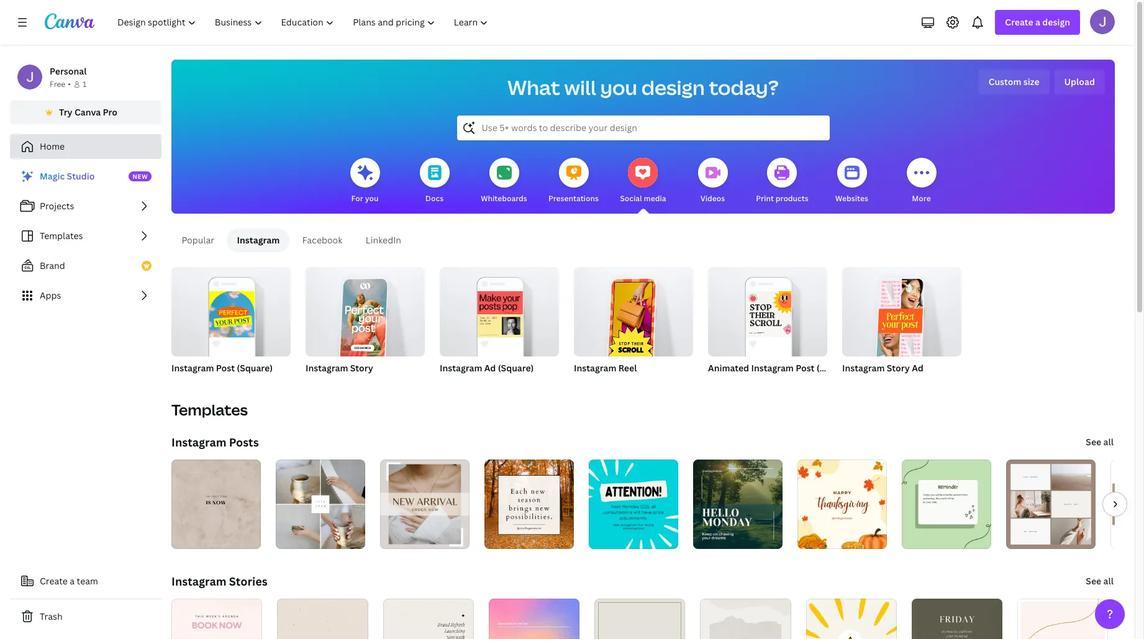 Task type: describe. For each thing, give the bounding box(es) containing it.
instagram for instagram story ad
[[843, 362, 885, 374]]

upload button
[[1055, 70, 1105, 94]]

group for instagram story
[[306, 262, 425, 364]]

linkedin
[[366, 234, 401, 246]]

1 vertical spatial design
[[642, 74, 705, 101]]

apps
[[40, 290, 61, 301]]

instagram story group
[[306, 262, 425, 390]]

instagram for instagram ad (square)
[[440, 362, 482, 374]]

websites button
[[836, 149, 869, 214]]

instagram reel
[[574, 362, 637, 374]]

instagram for instagram
[[237, 234, 280, 246]]

facebook button
[[292, 229, 353, 252]]

animated instagram post (square)
[[708, 362, 853, 374]]

instagram story
[[306, 362, 373, 374]]

try canva pro button
[[10, 101, 162, 124]]

a for team
[[70, 575, 75, 587]]

instagram ad (square)
[[440, 362, 534, 374]]

today?
[[709, 74, 779, 101]]

0 vertical spatial you
[[600, 74, 638, 101]]

for you
[[351, 193, 379, 204]]

instagram button
[[227, 229, 290, 252]]

upload
[[1065, 76, 1095, 88]]

(square) for instagram ad (square)
[[498, 362, 534, 374]]

create for create a team
[[40, 575, 68, 587]]

free •
[[50, 79, 71, 89]]

social media button
[[620, 149, 667, 214]]

media
[[644, 193, 667, 204]]

(square) for instagram post (square)
[[237, 362, 273, 374]]

whiteboards button
[[481, 149, 527, 214]]

see for stories
[[1086, 575, 1102, 587]]

instagram ad (square) group
[[440, 262, 559, 390]]

for
[[351, 193, 363, 204]]

you inside for you button
[[365, 193, 379, 204]]

custom size button
[[979, 70, 1050, 94]]

docs
[[426, 193, 444, 204]]

instagram posts
[[172, 435, 259, 450]]

videos
[[701, 193, 725, 204]]

instagram stories
[[172, 574, 268, 589]]

social
[[620, 193, 642, 204]]

group for instagram post (square)
[[172, 262, 291, 357]]

new
[[132, 172, 148, 181]]

pro
[[103, 106, 117, 118]]

products
[[776, 193, 809, 204]]

all for instagram stories
[[1104, 575, 1114, 587]]

videos button
[[698, 149, 728, 214]]

reel
[[619, 362, 637, 374]]

group for instagram ad (square)
[[440, 262, 559, 357]]

1 horizontal spatial templates
[[172, 400, 248, 420]]

instagram stories link
[[172, 574, 268, 589]]

websites
[[836, 193, 869, 204]]

instagram reel group
[[574, 262, 693, 390]]

post inside group
[[796, 362, 815, 374]]

create a design button
[[996, 10, 1081, 35]]

brand
[[40, 260, 65, 272]]

top level navigation element
[[109, 10, 499, 35]]

instagram post (square)
[[172, 362, 273, 374]]

see all link for stories
[[1085, 569, 1115, 594]]

templates inside the templates link
[[40, 230, 83, 242]]

templates link
[[10, 224, 162, 249]]

try
[[59, 106, 72, 118]]

team
[[77, 575, 98, 587]]

see all link for posts
[[1085, 430, 1115, 455]]

magic studio
[[40, 170, 95, 182]]

group for instagram reel
[[574, 262, 693, 364]]

all for instagram posts
[[1104, 436, 1114, 448]]

trash link
[[10, 605, 162, 629]]

more
[[912, 193, 931, 204]]

popular
[[182, 234, 214, 246]]

posts
[[229, 435, 259, 450]]



Task type: vqa. For each thing, say whether or not it's contained in the screenshot.
the rightmost Ad
yes



Task type: locate. For each thing, give the bounding box(es) containing it.
1 see all from the top
[[1086, 436, 1114, 448]]

design
[[1043, 16, 1071, 28], [642, 74, 705, 101]]

1 vertical spatial create
[[40, 575, 68, 587]]

0 horizontal spatial create
[[40, 575, 68, 587]]

free
[[50, 79, 65, 89]]

docs button
[[420, 149, 450, 214]]

see for posts
[[1086, 436, 1102, 448]]

2 ad from the left
[[912, 362, 924, 374]]

instagram inside button
[[237, 234, 280, 246]]

jacob simon image
[[1091, 9, 1115, 34]]

linkedin button
[[355, 229, 412, 252]]

0 horizontal spatial ad
[[485, 362, 496, 374]]

try canva pro
[[59, 106, 117, 118]]

0 horizontal spatial you
[[365, 193, 379, 204]]

instagram for instagram reel
[[574, 362, 617, 374]]

ad
[[485, 362, 496, 374], [912, 362, 924, 374]]

design left jacob simon icon
[[1043, 16, 1071, 28]]

1 horizontal spatial a
[[1036, 16, 1041, 28]]

1 see all link from the top
[[1085, 430, 1115, 455]]

Search search field
[[482, 116, 805, 140]]

0 vertical spatial a
[[1036, 16, 1041, 28]]

story
[[350, 362, 373, 374], [887, 362, 910, 374]]

apps link
[[10, 283, 162, 308]]

you
[[600, 74, 638, 101], [365, 193, 379, 204]]

post inside group
[[216, 362, 235, 374]]

0 horizontal spatial design
[[642, 74, 705, 101]]

instagram inside group
[[172, 362, 214, 374]]

2 horizontal spatial (square)
[[817, 362, 853, 374]]

1 vertical spatial see all link
[[1085, 569, 1115, 594]]

a up size
[[1036, 16, 1041, 28]]

list
[[10, 164, 162, 308]]

print
[[756, 193, 774, 204]]

print products
[[756, 193, 809, 204]]

group
[[172, 262, 291, 357], [306, 262, 425, 364], [440, 262, 559, 357], [574, 262, 693, 364], [708, 262, 828, 357], [843, 262, 962, 364]]

a for design
[[1036, 16, 1041, 28]]

group inside animated instagram post (square) group
[[708, 262, 828, 357]]

design up search search box
[[642, 74, 705, 101]]

create inside dropdown button
[[1006, 16, 1034, 28]]

what will you design today?
[[508, 74, 779, 101]]

instagram for instagram stories
[[172, 574, 226, 589]]

0 vertical spatial create
[[1006, 16, 1034, 28]]

1 horizontal spatial you
[[600, 74, 638, 101]]

6 group from the left
[[843, 262, 962, 364]]

see all for instagram posts
[[1086, 436, 1114, 448]]

4 group from the left
[[574, 262, 693, 364]]

2 see all from the top
[[1086, 575, 1114, 587]]

custom size
[[989, 76, 1040, 88]]

create up custom size
[[1006, 16, 1034, 28]]

will
[[565, 74, 596, 101]]

instagram story ad group
[[843, 262, 962, 390]]

home link
[[10, 134, 162, 159]]

1 horizontal spatial create
[[1006, 16, 1034, 28]]

0 vertical spatial templates
[[40, 230, 83, 242]]

whiteboards
[[481, 193, 527, 204]]

create a design
[[1006, 16, 1071, 28]]

•
[[68, 79, 71, 89]]

instagram for instagram post (square)
[[172, 362, 214, 374]]

1 all from the top
[[1104, 436, 1114, 448]]

see all link
[[1085, 430, 1115, 455], [1085, 569, 1115, 594]]

facebook
[[303, 234, 343, 246]]

0 vertical spatial see all
[[1086, 436, 1114, 448]]

1 post from the left
[[216, 362, 235, 374]]

create
[[1006, 16, 1034, 28], [40, 575, 68, 587]]

1 horizontal spatial story
[[887, 362, 910, 374]]

1 vertical spatial templates
[[172, 400, 248, 420]]

2 post from the left
[[796, 362, 815, 374]]

all
[[1104, 436, 1114, 448], [1104, 575, 1114, 587]]

home
[[40, 140, 65, 152]]

0 horizontal spatial post
[[216, 362, 235, 374]]

0 vertical spatial see all link
[[1085, 430, 1115, 455]]

1 story from the left
[[350, 362, 373, 374]]

presentations
[[549, 193, 599, 204]]

1
[[83, 79, 87, 89]]

for you button
[[350, 149, 380, 214]]

1 vertical spatial see all
[[1086, 575, 1114, 587]]

projects
[[40, 200, 74, 212]]

2 see all link from the top
[[1085, 569, 1115, 594]]

instagram for instagram story
[[306, 362, 348, 374]]

0 horizontal spatial story
[[350, 362, 373, 374]]

1 horizontal spatial design
[[1043, 16, 1071, 28]]

size
[[1024, 76, 1040, 88]]

0 vertical spatial see
[[1086, 436, 1102, 448]]

5 group from the left
[[708, 262, 828, 357]]

story for instagram story ad
[[887, 362, 910, 374]]

see all for instagram stories
[[1086, 575, 1114, 587]]

create left team
[[40, 575, 68, 587]]

list containing magic studio
[[10, 164, 162, 308]]

see all
[[1086, 436, 1114, 448], [1086, 575, 1114, 587]]

0 vertical spatial design
[[1043, 16, 1071, 28]]

create for create a design
[[1006, 16, 1034, 28]]

canva
[[75, 106, 101, 118]]

1 see from the top
[[1086, 436, 1102, 448]]

1 horizontal spatial (square)
[[498, 362, 534, 374]]

projects link
[[10, 194, 162, 219]]

2 (square) from the left
[[498, 362, 534, 374]]

magic
[[40, 170, 65, 182]]

animated
[[708, 362, 749, 374]]

0 horizontal spatial templates
[[40, 230, 83, 242]]

3 (square) from the left
[[817, 362, 853, 374]]

2 group from the left
[[306, 262, 425, 364]]

templates down projects
[[40, 230, 83, 242]]

a
[[1036, 16, 1041, 28], [70, 575, 75, 587]]

instagram story ad
[[843, 362, 924, 374]]

instagram for instagram posts
[[172, 435, 226, 450]]

1 horizontal spatial ad
[[912, 362, 924, 374]]

1 vertical spatial a
[[70, 575, 75, 587]]

create inside button
[[40, 575, 68, 587]]

0 vertical spatial all
[[1104, 436, 1114, 448]]

instagram posts link
[[172, 435, 259, 450]]

group for instagram story ad
[[843, 262, 962, 364]]

you right for
[[365, 193, 379, 204]]

social media
[[620, 193, 667, 204]]

group for animated instagram post (square)
[[708, 262, 828, 357]]

(square) inside group
[[237, 362, 273, 374]]

1 vertical spatial you
[[365, 193, 379, 204]]

print products button
[[756, 149, 809, 214]]

popular button
[[172, 229, 225, 252]]

templates up instagram posts
[[172, 400, 248, 420]]

1 vertical spatial see
[[1086, 575, 1102, 587]]

3 group from the left
[[440, 262, 559, 357]]

story for instagram story
[[350, 362, 373, 374]]

custom
[[989, 76, 1022, 88]]

1 ad from the left
[[485, 362, 496, 374]]

personal
[[50, 65, 87, 77]]

you right will
[[600, 74, 638, 101]]

0 horizontal spatial (square)
[[237, 362, 273, 374]]

trash
[[40, 611, 63, 623]]

a inside button
[[70, 575, 75, 587]]

presentations button
[[549, 149, 599, 214]]

1 (square) from the left
[[237, 362, 273, 374]]

1 group from the left
[[172, 262, 291, 357]]

1 horizontal spatial post
[[796, 362, 815, 374]]

None search field
[[457, 116, 830, 140]]

brand link
[[10, 254, 162, 278]]

design inside dropdown button
[[1043, 16, 1071, 28]]

templates
[[40, 230, 83, 242], [172, 400, 248, 420]]

(square)
[[237, 362, 273, 374], [498, 362, 534, 374], [817, 362, 853, 374]]

a inside dropdown button
[[1036, 16, 1041, 28]]

more button
[[907, 149, 937, 214]]

animated instagram post (square) group
[[708, 262, 853, 390]]

create a team button
[[10, 569, 162, 594]]

0 horizontal spatial a
[[70, 575, 75, 587]]

studio
[[67, 170, 95, 182]]

what
[[508, 74, 561, 101]]

see
[[1086, 436, 1102, 448], [1086, 575, 1102, 587]]

create a team
[[40, 575, 98, 587]]

stories
[[229, 574, 268, 589]]

post
[[216, 362, 235, 374], [796, 362, 815, 374]]

instagram post (square) group
[[172, 262, 291, 390]]

2 all from the top
[[1104, 575, 1114, 587]]

1 vertical spatial all
[[1104, 575, 1114, 587]]

2 see from the top
[[1086, 575, 1102, 587]]

2 story from the left
[[887, 362, 910, 374]]

instagram
[[237, 234, 280, 246], [172, 362, 214, 374], [306, 362, 348, 374], [440, 362, 482, 374], [574, 362, 617, 374], [752, 362, 794, 374], [843, 362, 885, 374], [172, 435, 226, 450], [172, 574, 226, 589]]

a left team
[[70, 575, 75, 587]]



